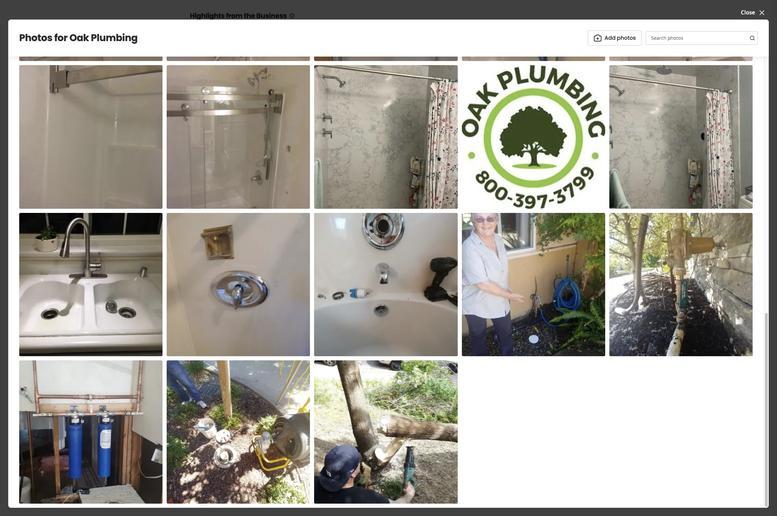 Task type: vqa. For each thing, say whether or not it's contained in the screenshot.
information, at right
no



Task type: locate. For each thing, give the bounding box(es) containing it.
& left the shower
[[335, 194, 339, 202]]

in down 2016,
[[296, 443, 300, 451]]

of right vision
[[206, 451, 211, 459]]

& down locally
[[369, 54, 373, 62]]

in left 15
[[242, 346, 246, 353]]

a inside (really a great, smart, personable guy!) came over quickly and repaired it no problems.
[[282, 340, 284, 346]]

0 horizontal spatial oak
[[69, 31, 89, 44]]

job
[[338, 315, 345, 321]]

close button
[[741, 8, 767, 17]]

1 horizontal spatial in 9 reviews link
[[377, 194, 410, 202]]

available down consultations
[[198, 54, 220, 62]]

2 5 from the left
[[384, 243, 388, 251]]

and inside '" jovan came to assess the situation (needing a new ice maker box for a new-ish fridge) and then travis came twice. " in 12 reviews'
[[410, 364, 418, 371]]

6 for faucet repair
[[355, 210, 358, 218]]

over left quickly
[[367, 340, 377, 346]]

available down discounts
[[416, 54, 438, 62]]

great
[[325, 315, 336, 321]]

locally
[[365, 46, 383, 53]]

photos right 33
[[416, 85, 435, 93]]

6
[[355, 210, 358, 218], [227, 227, 230, 235], [353, 227, 356, 235]]

expected
[[281, 315, 301, 321]]

over inside 'while oak plumbing was established in 2016, the owner is a master in the plumbing industry, having more than 20 years of experience in residential, commercial and industrial services. his vision of the company grew from personal concerns about customer service depleting over the ye …'
[[411, 451, 422, 459]]

0 horizontal spatial services
[[190, 176, 219, 185]]

see left all
[[389, 85, 399, 93]]

labor
[[343, 46, 357, 53]]

region
[[184, 315, 452, 385]]

1 vertical spatial in 9 reviews link
[[219, 210, 251, 218]]

0 horizontal spatial in 9 reviews link
[[219, 210, 251, 218]]

johnny
[[249, 340, 266, 346]]

0 horizontal spatial in 5 reviews link
[[228, 243, 261, 251]]

photos & videos element
[[0, 0, 778, 516]]

faucet
[[313, 210, 329, 218]]

and left then at the bottom of page
[[410, 364, 418, 371]]

0 horizontal spatial for
[[54, 31, 68, 44]]

2 vertical spatial business
[[225, 417, 255, 426]]

16
[[207, 263, 212, 271]]

info icon image
[[290, 13, 295, 18], [290, 13, 295, 18]]

jose v. image
[[190, 340, 211, 360]]

see
[[389, 85, 399, 93], [196, 263, 206, 271]]

locally owned & operated
[[365, 46, 402, 62]]

by inside available by appointment
[[262, 46, 268, 53]]

"
[[216, 315, 218, 321], [216, 340, 218, 346], [216, 364, 218, 371]]

repair for pipe repair in 6 reviews
[[202, 227, 219, 235]]

1 horizontal spatial "
[[239, 346, 240, 353]]

location
[[190, 501, 219, 510]]

available inside consultations available
[[198, 54, 220, 62]]

ish
[[386, 364, 393, 371]]

1 vertical spatial plumbing
[[217, 435, 242, 442]]

1 in 5 reviews link from the left
[[228, 243, 261, 251]]

highlights up jared
[[216, 297, 251, 307]]

0 vertical spatial services
[[190, 176, 219, 185]]

1 vertical spatial 9
[[226, 210, 230, 218]]

2 horizontal spatial "
[[242, 371, 244, 378]]

24 chevron down v2 image
[[229, 263, 237, 271]]

0 horizontal spatial "
[[230, 322, 232, 328]]

" right lynne m. image
[[216, 364, 218, 371]]

& inside parts & labor guaranteed
[[338, 46, 342, 53]]

" down " the plumber, johnny
[[239, 346, 240, 353]]

photos
[[617, 34, 636, 42], [416, 85, 435, 93]]

0 horizontal spatial photos
[[416, 85, 435, 93]]

1 horizontal spatial see
[[389, 85, 399, 93]]

1 available from the left
[[198, 54, 220, 62]]

more inside read more button
[[211, 467, 226, 475]]

in right the shower
[[379, 194, 384, 202]]

came right guy!)
[[354, 340, 366, 346]]

experience
[[266, 443, 294, 451]]

" inside '" jovan came to assess the situation (needing a new ice maker box for a new-ish fridge) and then travis came twice. " in 12 reviews'
[[242, 371, 244, 378]]

a left the new
[[316, 364, 319, 371]]

and left did
[[303, 315, 311, 321]]

available inside discounts available
[[416, 54, 438, 62]]

faucet
[[415, 315, 429, 321]]

10
[[248, 194, 255, 202]]

5 up 24 chevron down v2 image
[[236, 243, 239, 251]]

came up 21
[[231, 315, 244, 321]]

available
[[198, 54, 220, 62], [416, 54, 438, 62]]

in 6 reviews link down "bathtub & shower repair in 9 reviews"
[[347, 210, 380, 218]]

services.
[[400, 443, 422, 451]]

1 horizontal spatial over
[[411, 451, 422, 459]]

jared
[[218, 315, 230, 321]]

photo of oak plumbing - benicia, ca, us. image
[[190, 102, 259, 154]]

1 vertical spatial see
[[196, 263, 206, 271]]

residential,
[[302, 443, 330, 451]]

" jovan came to assess the situation (needing a new ice maker box for a new-ish fridge) and then travis came twice. " in 12 reviews
[[216, 364, 445, 378]]

assess
[[250, 364, 265, 371]]

installation
[[348, 243, 377, 251]]

repair for sink repair in 9 reviews
[[202, 210, 219, 218]]

owned
[[384, 46, 402, 53]]

read more button
[[190, 463, 231, 478]]

repair for toilet repair in 6 reviews
[[328, 227, 345, 235]]

1 vertical spatial oak
[[206, 435, 216, 442]]

lynne m. image
[[190, 364, 211, 385]]

photos right add
[[617, 34, 636, 42]]

1 horizontal spatial for
[[364, 364, 370, 371]]

industrial
[[374, 443, 398, 451]]

1 horizontal spatial available
[[416, 54, 438, 62]]

more
[[208, 443, 222, 451], [211, 467, 226, 475]]

1 vertical spatial photos
[[416, 85, 435, 93]]

maria c. image
[[190, 315, 211, 335]]

in 6 reviews link for toilet repair
[[345, 227, 377, 235]]

…
[[439, 451, 444, 459]]

" in 15 reviews
[[239, 346, 272, 353]]

of
[[260, 443, 265, 451], [206, 451, 211, 459]]

0 horizontal spatial 9
[[226, 210, 230, 218]]

1 vertical spatial more
[[211, 467, 226, 475]]

16 checkmark badged v2 image
[[306, 178, 311, 184]]

add photos link
[[588, 30, 642, 46]]

see all 33 photos
[[389, 85, 435, 93]]

& left videos on the left top of page
[[215, 84, 220, 94]]

1 horizontal spatial in 5 reviews link
[[377, 243, 409, 251]]

more right read
[[211, 467, 226, 475]]

the right about
[[212, 417, 223, 426]]

photo of oak plumbing - benicia, ca, us. beautifully installed tankless water heater. image
[[264, 102, 333, 154]]

1 horizontal spatial by
[[273, 177, 279, 185]]

1 horizontal spatial from
[[262, 451, 274, 459]]

0 vertical spatial of
[[260, 443, 265, 451]]

a left great,
[[282, 340, 284, 346]]

0 vertical spatial "
[[216, 315, 218, 321]]

more right having
[[208, 443, 222, 451]]

services down offered
[[220, 194, 240, 202]]

& inside locally owned & operated
[[369, 54, 373, 62]]

plumbing inside 'while oak plumbing was established in 2016, the owner is a master in the plumbing industry, having more than 20 years of experience in residential, commercial and industrial services. his vision of the company grew from personal concerns about customer service depleting over the ye …'
[[217, 435, 242, 442]]

30
[[372, 315, 377, 321]]

0 horizontal spatial from
[[226, 11, 243, 21]]

in inside '" jovan came to assess the situation (needing a new ice maker box for a new-ish fridge) and then travis came twice. " in 12 reviews'
[[245, 371, 250, 378]]

0 horizontal spatial by
[[262, 46, 268, 53]]

while
[[190, 435, 204, 442]]

" up 'problems.'
[[216, 340, 218, 346]]

0 vertical spatial photos
[[19, 31, 52, 44]]

in down the sink repair in 9 reviews
[[220, 227, 225, 235]]

0 horizontal spatial see
[[196, 263, 206, 271]]

old
[[389, 315, 396, 321]]

than right "earlier"
[[269, 315, 280, 321]]

2 horizontal spatial for
[[430, 315, 437, 321]]

region containing "
[[184, 315, 452, 385]]

1 horizontal spatial than
[[269, 315, 280, 321]]

repair
[[361, 194, 377, 202], [202, 210, 219, 218], [331, 210, 347, 218], [202, 227, 219, 235], [328, 227, 345, 235]]

location & hours
[[190, 501, 247, 510]]

0 vertical spatial than
[[269, 315, 280, 321]]

highlights up consultations
[[190, 11, 225, 21]]

by right verified
[[273, 177, 279, 185]]

" up today.
[[216, 315, 218, 321]]

by for services offered
[[273, 177, 279, 185]]

toilet
[[313, 227, 327, 235]]

0 vertical spatial photos
[[617, 34, 636, 42]]

in 6 reviews link
[[347, 210, 380, 218], [219, 227, 252, 235], [345, 227, 377, 235]]

in left 21
[[233, 322, 237, 328]]

repair up the heater
[[328, 227, 345, 235]]

0 vertical spatial "
[[230, 322, 232, 328]]

in right detection
[[229, 243, 234, 251]]

6 up leak detection in 5 reviews
[[227, 227, 230, 235]]

6 for pipe repair
[[227, 227, 230, 235]]

for inside came out earlier than expected and did a great job replacing a 30 year old kitchen faucet for us today.
[[430, 315, 437, 321]]

emergency
[[190, 194, 218, 202]]

1 horizontal spatial photos
[[190, 84, 213, 94]]

over down services.
[[411, 451, 422, 459]]

by inside services offered element
[[273, 177, 279, 185]]

0 vertical spatial for
[[54, 31, 68, 44]]

master
[[344, 435, 362, 442]]

5 right installation
[[384, 243, 388, 251]]

repair right sink
[[202, 210, 219, 218]]

24 add photo v2 image
[[594, 34, 602, 42]]

1 vertical spatial photos
[[190, 84, 213, 94]]

faucet repair in 6 reviews
[[313, 210, 380, 218]]

about the business element
[[179, 405, 446, 478]]

and inside (really a great, smart, personable guy!) came over quickly and repaired it no problems.
[[395, 340, 404, 346]]

0 horizontal spatial than
[[223, 443, 235, 451]]

2 vertical spatial "
[[242, 371, 244, 378]]

in 9 reviews link
[[377, 194, 410, 202], [219, 210, 251, 218]]

than up "company" at the left bottom
[[223, 443, 235, 451]]

over
[[367, 340, 377, 346], [411, 451, 422, 459]]

by up appointment
[[262, 46, 268, 53]]

" inside '" jovan came to assess the situation (needing a new ice maker box for a new-ish fridge) and then travis came twice. " in 12 reviews'
[[216, 364, 218, 371]]

& for photos & videos
[[215, 84, 220, 94]]

2 in 5 reviews link from the left
[[377, 243, 409, 251]]

1 horizontal spatial 5
[[384, 243, 388, 251]]

discounts available
[[414, 46, 440, 62]]

box
[[354, 364, 362, 371]]

3 " from the top
[[216, 364, 218, 371]]

plumbing
[[380, 435, 404, 442]]

in 21 reviews button
[[232, 322, 263, 328]]

business inside services offered element
[[281, 177, 304, 185]]

0 vertical spatial in 9 reviews link
[[377, 194, 410, 202]]

sink
[[190, 210, 201, 218]]

earlier
[[254, 315, 268, 321]]

plumber,
[[227, 340, 248, 346]]

repair right pipe
[[202, 227, 219, 235]]

0 vertical spatial see
[[389, 85, 399, 93]]

and inside 'while oak plumbing was established in 2016, the owner is a master in the plumbing industry, having more than 20 years of experience in residential, commercial and industrial services. his vision of the company grew from personal concerns about customer service depleting over the ye …'
[[363, 443, 373, 451]]

1 " from the top
[[216, 315, 218, 321]]

and right quickly
[[395, 340, 404, 346]]

1 vertical spatial for
[[430, 315, 437, 321]]

& inside services offered element
[[335, 194, 339, 202]]

"
[[230, 322, 232, 328], [239, 346, 240, 353], [242, 371, 244, 378]]

concerns
[[299, 451, 323, 459]]

in 9 reviews link for in
[[377, 194, 410, 202]]

" for jared
[[216, 315, 218, 321]]

1 vertical spatial "
[[216, 340, 218, 346]]

0 vertical spatial business
[[257, 11, 287, 21]]

came inside came out earlier than expected and did a great job replacing a 30 year old kitchen faucet for us today.
[[231, 315, 244, 321]]

see inside button
[[196, 263, 206, 271]]

in 5 reviews link
[[228, 243, 261, 251], [377, 243, 409, 251]]

repair up toilet repair in 6 reviews
[[331, 210, 347, 218]]

photos for oak plumbing
[[19, 31, 138, 44]]

the down his
[[424, 451, 432, 459]]

0 horizontal spatial 5
[[236, 243, 239, 251]]

1 vertical spatial over
[[411, 451, 422, 459]]

about
[[190, 417, 211, 426]]

1 vertical spatial "
[[239, 346, 240, 353]]

0 horizontal spatial plumbing
[[91, 31, 138, 44]]

1 vertical spatial by
[[273, 177, 279, 185]]

the inside '" jovan came to assess the situation (needing a new ice maker box for a new-ish fridge) and then travis came twice. " in 12 reviews'
[[266, 364, 273, 371]]

in 5 reviews link for 5
[[377, 243, 409, 251]]

photos inside "link"
[[617, 34, 636, 42]]

& up guaranteed
[[338, 46, 342, 53]]

in 6 reviews link up water heater installation in 5 reviews
[[345, 227, 377, 235]]

see left 16
[[196, 263, 206, 271]]

guy!)
[[342, 340, 352, 346]]

verified
[[251, 177, 272, 185]]

0 vertical spatial plumbing
[[91, 31, 138, 44]]

ye
[[434, 451, 439, 459]]

1 vertical spatial than
[[223, 443, 235, 451]]

oak inside photos & videos element
[[69, 31, 89, 44]]

0 vertical spatial over
[[367, 340, 377, 346]]

2 " from the top
[[216, 340, 218, 346]]

than inside came out earlier than expected and did a great job replacing a 30 year old kitchen faucet for us today.
[[269, 315, 280, 321]]

&
[[338, 46, 342, 53], [369, 54, 373, 62], [215, 84, 220, 94], [335, 194, 339, 202], [220, 501, 226, 510]]

6 up water heater installation in 5 reviews
[[353, 227, 356, 235]]

in 6 reviews link up leak detection in 5 reviews
[[219, 227, 252, 235]]

1 horizontal spatial oak
[[206, 435, 216, 442]]

0 vertical spatial by
[[262, 46, 268, 53]]

0 vertical spatial oak
[[69, 31, 89, 44]]

by
[[262, 46, 268, 53], [273, 177, 279, 185]]

about
[[324, 451, 339, 459]]

6 for toilet repair
[[353, 227, 356, 235]]

" in 21 reviews
[[230, 322, 263, 328]]

parts & labor guaranteed
[[323, 46, 357, 62]]

1 horizontal spatial photos
[[617, 34, 636, 42]]

service
[[366, 451, 384, 459]]

in 5 reviews link for reviews
[[228, 243, 261, 251]]

0 vertical spatial more
[[208, 443, 222, 451]]

" left the 12 at the bottom left of the page
[[242, 371, 244, 378]]

and up service
[[363, 443, 373, 451]]

0 horizontal spatial available
[[198, 54, 220, 62]]

see inside photos & videos element
[[389, 85, 399, 93]]

see for see 16 more
[[196, 263, 206, 271]]

the up residential,
[[307, 435, 315, 442]]

in left the 12 at the bottom left of the page
[[245, 371, 250, 378]]

1 vertical spatial from
[[262, 451, 274, 459]]

of down established
[[260, 443, 265, 451]]

in 6 reviews link for pipe repair
[[219, 227, 252, 235]]

services up 'emergency'
[[190, 176, 219, 185]]

years
[[244, 443, 258, 451]]

6 down "bathtub & shower repair in 9 reviews"
[[355, 210, 358, 218]]

region inside review highlights element
[[184, 315, 452, 385]]

2 available from the left
[[416, 54, 438, 62]]

consultations
[[191, 46, 227, 53]]

1 horizontal spatial 9
[[385, 194, 388, 202]]

1 vertical spatial business
[[281, 177, 304, 185]]

2 vertical spatial "
[[216, 364, 218, 371]]

the right assess
[[266, 364, 273, 371]]

1 vertical spatial services
[[220, 194, 240, 202]]

the up read more button
[[213, 451, 221, 459]]

1 vertical spatial of
[[206, 451, 211, 459]]

1 horizontal spatial plumbing
[[217, 435, 242, 442]]

a right is
[[340, 435, 343, 442]]

and
[[303, 315, 311, 321], [395, 340, 404, 346], [410, 364, 418, 371], [363, 443, 373, 451]]

2 vertical spatial for
[[364, 364, 370, 371]]

us
[[438, 315, 443, 321]]

0 horizontal spatial over
[[367, 340, 377, 346]]

personable
[[315, 340, 341, 346]]

0 horizontal spatial photos
[[19, 31, 52, 44]]

add photos
[[605, 34, 636, 42]]

heater
[[329, 243, 347, 251]]

" down jared button
[[230, 322, 232, 328]]

& left hours
[[220, 501, 226, 510]]

grew
[[248, 451, 260, 459]]



Task type: describe. For each thing, give the bounding box(es) containing it.
having
[[190, 443, 207, 451]]

offered
[[220, 176, 245, 185]]

" for the
[[216, 340, 218, 346]]

fridge)
[[394, 364, 408, 371]]

12
[[251, 371, 256, 378]]

johnny button
[[249, 340, 266, 346]]

services offered element
[[179, 165, 446, 275]]

24 arrow right v2 image
[[438, 85, 446, 93]]

the up industrial
[[370, 435, 378, 442]]

read more
[[196, 467, 226, 475]]

repair for faucet repair in 6 reviews
[[331, 210, 347, 218]]

new
[[320, 364, 330, 371]]

while oak plumbing was established in 2016, the owner is a master in the plumbing industry, having more than 20 years of experience in residential, commercial and industrial services. his vision of the company grew from personal concerns about customer service depleting over the ye …
[[190, 435, 444, 459]]

0 vertical spatial highlights
[[190, 11, 225, 21]]

in 9 reviews link for reviews
[[219, 210, 251, 218]]

see all 33 photos link
[[389, 85, 446, 93]]

more
[[214, 263, 227, 271]]

next image
[[434, 124, 442, 132]]

15
[[247, 346, 253, 353]]

emergency services in 10 reviews
[[190, 194, 276, 202]]

for inside '" jovan came to assess the situation (needing a new ice maker box for a new-ish fridge) and then travis came twice. " in 12 reviews'
[[364, 364, 370, 371]]

in left 2016,
[[285, 435, 290, 442]]

vision
[[190, 451, 205, 459]]

came out earlier than expected and did a great job replacing a 30 year old kitchen faucet for us today.
[[216, 315, 443, 328]]

review highlights element
[[179, 286, 452, 394]]

more inside 'while oak plumbing was established in 2016, the owner is a master in the plumbing industry, having more than 20 years of experience in residential, commercial and industrial services. his vision of the company grew from personal concerns about customer service depleting over the ye …'
[[208, 443, 222, 451]]

travis button
[[431, 364, 445, 371]]

in 6 reviews link for faucet repair
[[347, 210, 380, 218]]

water heater installation in 5 reviews
[[313, 243, 409, 251]]

videos
[[221, 84, 244, 94]]

" the plumber, johnny
[[216, 340, 266, 346]]

maker
[[338, 364, 353, 371]]

& for location & hours
[[220, 501, 226, 510]]

0 vertical spatial from
[[226, 11, 243, 21]]

in 15 reviews button
[[240, 346, 272, 353]]

photos for photos & videos
[[190, 84, 213, 94]]

leak
[[190, 243, 202, 251]]

and inside came out earlier than expected and did a great job replacing a 30 year old kitchen faucet for us today.
[[303, 315, 311, 321]]

quickly
[[378, 340, 394, 346]]

see for see all 33 photos
[[389, 85, 399, 93]]

leak detection in 5 reviews
[[190, 243, 261, 251]]

owner
[[316, 435, 333, 442]]

came inside (really a great, smart, personable guy!) came over quickly and repaired it no problems.
[[354, 340, 366, 346]]

in up 'pipe repair in 6 reviews' at the left top
[[220, 210, 225, 218]]

24 close v2 image
[[758, 8, 767, 17]]

today.
[[216, 322, 230, 328]]

pipe repair in 6 reviews
[[190, 227, 252, 235]]

Search photos text field
[[646, 31, 758, 45]]

was
[[243, 435, 253, 442]]

2016,
[[291, 435, 305, 442]]

1 vertical spatial highlights
[[216, 297, 251, 307]]

previous image
[[194, 124, 202, 132]]

came down jovan
[[216, 371, 228, 378]]

& for bathtub & shower repair in 9 reviews
[[335, 194, 339, 202]]

over inside (really a great, smart, personable guy!) came over quickly and repaired it no problems.
[[367, 340, 377, 346]]

highlights from the business
[[190, 11, 287, 21]]

" jared
[[216, 315, 230, 321]]

a right did
[[321, 315, 323, 321]]

year
[[378, 315, 388, 321]]

1 horizontal spatial of
[[260, 443, 265, 451]]

operated
[[374, 54, 398, 62]]

available
[[237, 46, 260, 53]]

about the business
[[190, 417, 255, 426]]

consultations available
[[191, 46, 227, 62]]

hours
[[227, 501, 247, 510]]

by for consultations available
[[262, 46, 268, 53]]

plumbing inside photos & videos element
[[91, 31, 138, 44]]

a inside 'while oak plumbing was established in 2016, the owner is a master in the plumbing industry, having more than 20 years of experience in residential, commercial and industrial services. his vision of the company grew from personal concerns about customer service depleting over the ye …'
[[340, 435, 343, 442]]

available for discounts available
[[416, 54, 438, 62]]

established
[[254, 435, 284, 442]]

new-
[[375, 364, 386, 371]]

business for about the business
[[225, 417, 255, 426]]

guaranteed
[[325, 54, 355, 62]]

add
[[605, 34, 616, 42]]

" for jovan
[[216, 364, 218, 371]]

photos & videos
[[190, 84, 244, 94]]

it
[[425, 340, 428, 346]]

(really a great, smart, personable guy!) came over quickly and repaired it no problems.
[[216, 340, 435, 353]]

the up available
[[244, 11, 255, 21]]

detection
[[203, 243, 228, 251]]

business for verified by business
[[281, 177, 304, 185]]

photo of oak plumbing - benicia, ca, us. two of our tech's working on a trenchless sewer line installation. image
[[338, 102, 407, 154]]

then
[[420, 364, 430, 371]]

water
[[313, 243, 328, 251]]

in right the master
[[364, 435, 368, 442]]

0 horizontal spatial of
[[206, 451, 211, 459]]

all
[[400, 85, 407, 93]]

replacing
[[346, 315, 366, 321]]

situation
[[275, 364, 294, 371]]

the
[[218, 340, 226, 346]]

0 vertical spatial 9
[[385, 194, 388, 202]]

(needing
[[296, 364, 315, 371]]

reviews inside '" jovan came to assess the situation (needing a new ice maker box for a new-ish fridge) and then travis came twice. " in 12 reviews'
[[258, 371, 275, 378]]

industry,
[[405, 435, 428, 442]]

available by appointment
[[236, 46, 269, 62]]

review highlights
[[190, 297, 251, 307]]

shower
[[340, 194, 359, 202]]

search image
[[750, 35, 756, 41]]

1 horizontal spatial services
[[220, 194, 240, 202]]

for inside photos & videos element
[[54, 31, 68, 44]]

in left 10
[[242, 194, 247, 202]]

ice
[[331, 364, 337, 371]]

bathtub
[[313, 194, 333, 202]]

services offered
[[190, 176, 245, 185]]

company
[[223, 451, 246, 459]]

& for parts & labor guaranteed
[[338, 46, 342, 53]]

commercial
[[332, 443, 362, 451]]

1 5 from the left
[[236, 243, 239, 251]]

" for " in 21 reviews
[[230, 322, 232, 328]]

repair right the shower
[[361, 194, 377, 202]]

toilet repair in 6 reviews
[[313, 227, 377, 235]]

a left 30
[[368, 315, 370, 321]]

available for consultations available
[[198, 54, 220, 62]]

see 16 more
[[196, 263, 227, 271]]

" for " in 15 reviews
[[239, 346, 240, 353]]

in down the shower
[[349, 210, 354, 218]]

discounts
[[414, 46, 440, 53]]

20
[[237, 443, 243, 451]]

customer
[[341, 451, 365, 459]]

sink repair in 9 reviews
[[190, 210, 251, 218]]

than inside 'while oak plumbing was established in 2016, the owner is a master in the plumbing industry, having more than 20 years of experience in residential, commercial and industrial services. his vision of the company grew from personal concerns about customer service depleting over the ye …'
[[223, 443, 235, 451]]

a left new- on the bottom of the page
[[371, 364, 374, 371]]

came up twice. on the left of the page
[[231, 364, 243, 371]]

from inside 'while oak plumbing was established in 2016, the owner is a master in the plumbing industry, having more than 20 years of experience in residential, commercial and industrial services. his vision of the company grew from personal concerns about customer service depleting over the ye …'
[[262, 451, 274, 459]]

oak inside 'while oak plumbing was established in 2016, the owner is a master in the plumbing industry, having more than 20 years of experience in residential, commercial and industrial services. his vision of the company grew from personal concerns about customer service depleting over the ye …'
[[206, 435, 216, 442]]

photos for photos for oak plumbing
[[19, 31, 52, 44]]

in down faucet repair in 6 reviews
[[346, 227, 351, 235]]

in right installation
[[378, 243, 383, 251]]

bathtub & shower repair in 9 reviews
[[313, 194, 410, 202]]



